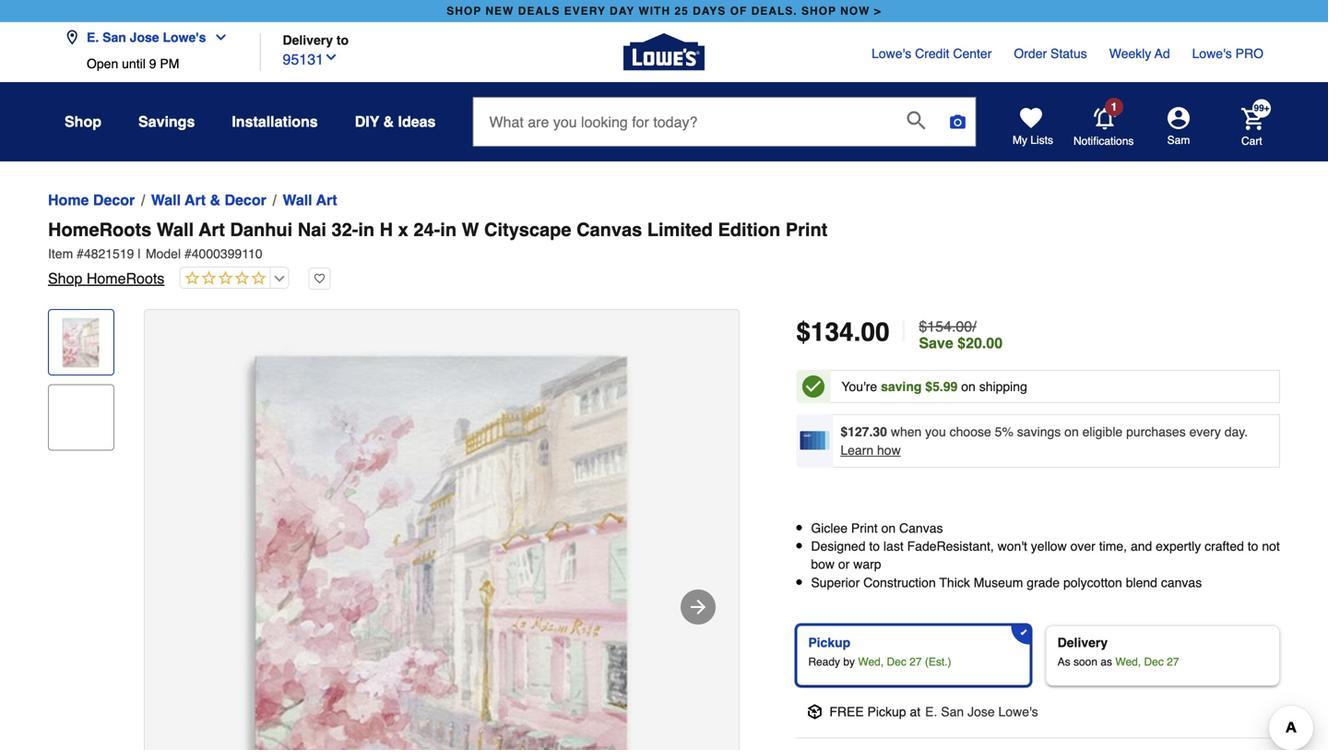 Task type: vqa. For each thing, say whether or not it's contained in the screenshot.
|
yes



Task type: describe. For each thing, give the bounding box(es) containing it.
Search Query text field
[[474, 98, 892, 146]]

when
[[891, 424, 922, 439]]

lowe's inside button
[[163, 30, 206, 45]]

1 # from the left
[[77, 246, 84, 261]]

grade
[[1027, 575, 1060, 590]]

shop for shop homeroots
[[48, 270, 82, 287]]

new
[[486, 5, 514, 18]]

or
[[838, 557, 850, 572]]

| inside homeroots wall art danhui nai 32-in h x 24-in w cityscape canvas limited edition print item # 4821519 | model # 4000399110
[[138, 246, 141, 261]]

x
[[398, 219, 408, 240]]

save
[[919, 334, 954, 351]]

pickup ready by wed, dec 27 (est.)
[[808, 635, 952, 668]]

as
[[1101, 655, 1113, 668]]

option group containing pickup
[[789, 618, 1288, 693]]

bow
[[811, 557, 835, 572]]

my lists
[[1013, 134, 1054, 147]]

$5.99
[[926, 379, 958, 394]]

home decor
[[48, 191, 135, 208]]

1 horizontal spatial to
[[869, 539, 880, 554]]

homeroots  #4000399110 - thumbnail image
[[53, 314, 110, 371]]

art for wall art & decor
[[185, 191, 206, 208]]

saving
[[881, 379, 922, 394]]

2 # from the left
[[184, 246, 192, 261]]

$127.30
[[841, 424, 887, 439]]

w
[[462, 219, 479, 240]]

99+
[[1254, 103, 1270, 113]]

pm
[[160, 56, 179, 71]]

yellow
[[1031, 539, 1067, 554]]

dec inside pickup ready by wed, dec 27 (est.)
[[887, 655, 907, 668]]

homeroots wall art danhui nai 32-in h x 24-in w cityscape canvas limited edition print item # 4821519 | model # 4000399110
[[48, 219, 828, 261]]

installations button
[[232, 105, 318, 138]]

weekly ad
[[1110, 46, 1170, 61]]

sam
[[1168, 134, 1190, 147]]

credit
[[915, 46, 950, 61]]

shipping
[[979, 379, 1028, 394]]

wall inside homeroots wall art danhui nai 32-in h x 24-in w cityscape canvas limited edition print item # 4821519 | model # 4000399110
[[157, 219, 194, 240]]

lowe's home improvement logo image
[[624, 12, 705, 93]]

shop for shop
[[65, 113, 101, 130]]

arrow right image
[[687, 596, 709, 618]]

24-
[[414, 219, 440, 240]]

search image
[[907, 111, 926, 129]]

cityscape
[[484, 219, 572, 240]]

with
[[639, 5, 671, 18]]

e. inside button
[[87, 30, 99, 45]]

item
[[48, 246, 73, 261]]

wall art & decor
[[151, 191, 266, 208]]

savings button
[[138, 105, 195, 138]]

$154.00 /
[[919, 318, 977, 335]]

weekly
[[1110, 46, 1152, 61]]

open until 9 pm
[[87, 56, 179, 71]]

home
[[48, 191, 89, 208]]

wall art link
[[283, 189, 337, 211]]

shop homeroots
[[48, 270, 164, 287]]

lowe's home improvement notification center image
[[1094, 108, 1116, 130]]

lowe's credit center link
[[872, 44, 992, 63]]

notifications
[[1074, 134, 1134, 147]]

limited
[[647, 219, 713, 240]]

expertly
[[1156, 539, 1201, 554]]

print inside the "giclee print on canvas designed to last faderesistant, won't yellow over time, and expertly crafted to not bow or warp superior construction thick museum grade polycotton blend canvas"
[[851, 521, 878, 536]]

shop new deals every day with 25 days of deals. shop now >
[[447, 5, 882, 18]]

ready
[[808, 655, 840, 668]]

delivery for as
[[1058, 635, 1108, 650]]

day.
[[1225, 424, 1248, 439]]

blend
[[1126, 575, 1158, 590]]

32-
[[332, 219, 358, 240]]

san inside button
[[103, 30, 126, 45]]

thick
[[940, 575, 970, 590]]

danhui
[[230, 219, 293, 240]]

purchases
[[1126, 424, 1186, 439]]

eligible
[[1083, 424, 1123, 439]]

.
[[854, 317, 861, 347]]

95131 button
[[283, 47, 339, 71]]

4000399110
[[192, 246, 263, 261]]

by
[[844, 655, 855, 668]]

27 inside pickup ready by wed, dec 27 (est.)
[[910, 655, 922, 668]]

canvas
[[1161, 575, 1202, 590]]

you're
[[842, 379, 877, 394]]

9
[[149, 56, 156, 71]]

1 shop from the left
[[447, 5, 482, 18]]

diy & ideas button
[[355, 105, 436, 138]]

zero stars image
[[180, 270, 266, 287]]

pickup inside pickup ready by wed, dec 27 (est.)
[[808, 635, 851, 650]]

1 horizontal spatial |
[[901, 316, 908, 348]]

delivery as soon as wed, dec 27
[[1058, 635, 1179, 668]]

how
[[877, 443, 901, 458]]

free
[[830, 704, 864, 719]]

homeroots inside homeroots wall art danhui nai 32-in h x 24-in w cityscape canvas limited edition print item # 4821519 | model # 4000399110
[[48, 219, 152, 240]]

installations
[[232, 113, 318, 130]]

(est.)
[[925, 655, 952, 668]]

center
[[953, 46, 992, 61]]

over
[[1071, 539, 1096, 554]]

warp
[[854, 557, 882, 572]]

faderesistant,
[[907, 539, 994, 554]]

save $20.00
[[919, 334, 1003, 351]]

1 vertical spatial e.
[[925, 704, 938, 719]]

& inside button
[[383, 113, 394, 130]]

art for wall art
[[316, 191, 337, 208]]

every
[[1190, 424, 1221, 439]]

you
[[925, 424, 946, 439]]

$20.00
[[958, 334, 1003, 351]]

savings
[[1017, 424, 1061, 439]]

pro
[[1236, 46, 1264, 61]]

ideas
[[398, 113, 436, 130]]

polycotton
[[1064, 575, 1123, 590]]



Task type: locate. For each thing, give the bounding box(es) containing it.
art inside homeroots wall art danhui nai 32-in h x 24-in w cityscape canvas limited edition print item # 4821519 | model # 4000399110
[[199, 219, 225, 240]]

0 vertical spatial on
[[961, 379, 976, 394]]

0 vertical spatial san
[[103, 30, 126, 45]]

1 vertical spatial |
[[901, 316, 908, 348]]

pickup image
[[808, 704, 822, 719]]

e. san jose lowe's
[[87, 30, 206, 45]]

0 horizontal spatial #
[[77, 246, 84, 261]]

0 vertical spatial &
[[383, 113, 394, 130]]

heart outline image
[[308, 268, 331, 290]]

until
[[122, 56, 146, 71]]

e. right at
[[925, 704, 938, 719]]

day
[[610, 5, 635, 18]]

1 vertical spatial canvas
[[899, 521, 943, 536]]

0 vertical spatial |
[[138, 246, 141, 261]]

on right the $5.99
[[961, 379, 976, 394]]

shop
[[65, 113, 101, 130], [48, 270, 82, 287]]

1 horizontal spatial delivery
[[1058, 635, 1108, 650]]

$127.30 when you choose 5% savings on eligible purchases every day. learn how
[[841, 424, 1248, 458]]

$154.00
[[919, 318, 973, 335]]

1 horizontal spatial &
[[383, 113, 394, 130]]

pickup left at
[[868, 704, 906, 719]]

homeroots  #4000399110 image
[[145, 310, 739, 750]]

1 vertical spatial homeroots
[[87, 270, 164, 287]]

1 horizontal spatial #
[[184, 246, 192, 261]]

shop left now
[[802, 5, 837, 18]]

wed, right as
[[1116, 655, 1141, 668]]

1 vertical spatial on
[[1065, 424, 1079, 439]]

on
[[961, 379, 976, 394], [1065, 424, 1079, 439], [882, 521, 896, 536]]

0 horizontal spatial 27
[[910, 655, 922, 668]]

1 vertical spatial san
[[941, 704, 964, 719]]

on left eligible
[[1065, 424, 1079, 439]]

1 horizontal spatial e.
[[925, 704, 938, 719]]

& up 4000399110
[[210, 191, 221, 208]]

at
[[910, 704, 921, 719]]

choose
[[950, 424, 992, 439]]

chevron down image
[[324, 50, 339, 65]]

0 horizontal spatial dec
[[887, 655, 907, 668]]

delivery inside delivery as soon as wed, dec 27
[[1058, 635, 1108, 650]]

1 dec from the left
[[887, 655, 907, 668]]

jose up 9
[[130, 30, 159, 45]]

in
[[358, 219, 375, 240], [440, 219, 457, 240]]

dec right as
[[1144, 655, 1164, 668]]

you're saving $5.99 on shipping
[[842, 379, 1028, 394]]

san right at
[[941, 704, 964, 719]]

to
[[337, 33, 349, 48], [869, 539, 880, 554], [1248, 539, 1259, 554]]

wall
[[151, 191, 181, 208], [283, 191, 312, 208], [157, 219, 194, 240]]

lowe's pro
[[1192, 46, 1264, 61]]

delivery up 95131
[[283, 33, 333, 48]]

to left not
[[1248, 539, 1259, 554]]

0 vertical spatial shop
[[65, 113, 101, 130]]

0 vertical spatial delivery
[[283, 33, 333, 48]]

jose inside button
[[130, 30, 159, 45]]

0 horizontal spatial jose
[[130, 30, 159, 45]]

shop down open
[[65, 113, 101, 130]]

0 horizontal spatial decor
[[93, 191, 135, 208]]

0 horizontal spatial |
[[138, 246, 141, 261]]

diy & ideas
[[355, 113, 436, 130]]

decor up danhui
[[225, 191, 266, 208]]

delivery for to
[[283, 33, 333, 48]]

1 horizontal spatial dec
[[1144, 655, 1164, 668]]

won't
[[998, 539, 1028, 554]]

0 horizontal spatial e.
[[87, 30, 99, 45]]

canvas up item number 4 8 2 1 5 1 9 and model number 4 0 0 0 3 9 9 1 1 0 element
[[577, 219, 642, 240]]

superior
[[811, 575, 860, 590]]

134
[[811, 317, 854, 347]]

chevron down image
[[206, 30, 228, 45]]

lowe's pro link
[[1192, 44, 1264, 63]]

canvas inside homeroots wall art danhui nai 32-in h x 24-in w cityscape canvas limited edition print item # 4821519 | model # 4000399110
[[577, 219, 642, 240]]

time,
[[1099, 539, 1127, 554]]

shop new deals every day with 25 days of deals. shop now > link
[[443, 0, 885, 22]]

1 27 from the left
[[910, 655, 922, 668]]

weekly ad link
[[1110, 44, 1170, 63]]

e. san jose lowe's button
[[65, 19, 236, 56]]

jose right at
[[968, 704, 995, 719]]

0 vertical spatial homeroots
[[48, 219, 152, 240]]

lowe's home improvement cart image
[[1242, 108, 1264, 130]]

0 horizontal spatial in
[[358, 219, 375, 240]]

canvas up "last"
[[899, 521, 943, 536]]

decor right home
[[93, 191, 135, 208]]

check circle filled image
[[802, 375, 825, 398]]

27 inside delivery as soon as wed, dec 27
[[1167, 655, 1179, 668]]

wall art
[[283, 191, 337, 208]]

in left h
[[358, 219, 375, 240]]

1 vertical spatial print
[[851, 521, 878, 536]]

option group
[[789, 618, 1288, 693]]

2 vertical spatial on
[[882, 521, 896, 536]]

# right item
[[77, 246, 84, 261]]

1 vertical spatial delivery
[[1058, 635, 1108, 650]]

learn
[[841, 443, 874, 458]]

location image
[[65, 30, 79, 45]]

pickup
[[808, 635, 851, 650], [868, 704, 906, 719]]

home decor link
[[48, 189, 135, 211]]

lists
[[1031, 134, 1054, 147]]

$
[[796, 317, 811, 347]]

san up open
[[103, 30, 126, 45]]

model
[[146, 246, 181, 261]]

1 horizontal spatial shop
[[802, 5, 837, 18]]

to up chevron down image
[[337, 33, 349, 48]]

0 horizontal spatial on
[[882, 521, 896, 536]]

0 vertical spatial e.
[[87, 30, 99, 45]]

1 horizontal spatial print
[[851, 521, 878, 536]]

1 horizontal spatial 27
[[1167, 655, 1179, 668]]

and
[[1131, 539, 1153, 554]]

wall inside wall art & decor link
[[151, 191, 181, 208]]

e. right location image
[[87, 30, 99, 45]]

deals.
[[752, 5, 798, 18]]

2 27 from the left
[[1167, 655, 1179, 668]]

giclee print on canvas designed to last faderesistant, won't yellow over time, and expertly crafted to not bow or warp superior construction thick museum grade polycotton blend canvas
[[811, 521, 1280, 590]]

2 horizontal spatial on
[[1065, 424, 1079, 439]]

to left "last"
[[869, 539, 880, 554]]

0 horizontal spatial delivery
[[283, 33, 333, 48]]

print right edition
[[786, 219, 828, 240]]

print up the designed
[[851, 521, 878, 536]]

1 horizontal spatial pickup
[[868, 704, 906, 719]]

every
[[564, 5, 606, 18]]

shop left new at top
[[447, 5, 482, 18]]

0 horizontal spatial san
[[103, 30, 126, 45]]

0 horizontal spatial wed,
[[858, 655, 884, 668]]

wed, inside delivery as soon as wed, dec 27
[[1116, 655, 1141, 668]]

#
[[77, 246, 84, 261], [184, 246, 192, 261]]

1 horizontal spatial wed,
[[1116, 655, 1141, 668]]

2 wed, from the left
[[1116, 655, 1141, 668]]

order
[[1014, 46, 1047, 61]]

| right 00
[[901, 316, 908, 348]]

0 horizontal spatial print
[[786, 219, 828, 240]]

canvas inside the "giclee print on canvas designed to last faderesistant, won't yellow over time, and expertly crafted to not bow or warp superior construction thick museum grade polycotton blend canvas"
[[899, 521, 943, 536]]

& right "diy"
[[383, 113, 394, 130]]

&
[[383, 113, 394, 130], [210, 191, 221, 208]]

shop
[[447, 5, 482, 18], [802, 5, 837, 18]]

wed, inside pickup ready by wed, dec 27 (est.)
[[858, 655, 884, 668]]

shop down item
[[48, 270, 82, 287]]

0 horizontal spatial canvas
[[577, 219, 642, 240]]

homeroots up 4821519
[[48, 219, 152, 240]]

dec left (est.)
[[887, 655, 907, 668]]

wed, right the by
[[858, 655, 884, 668]]

not
[[1262, 539, 1280, 554]]

nai
[[298, 219, 326, 240]]

4821519
[[84, 246, 134, 261]]

1 vertical spatial pickup
[[868, 704, 906, 719]]

1 decor from the left
[[93, 191, 135, 208]]

days
[[693, 5, 726, 18]]

lowe's home improvement lists image
[[1020, 107, 1042, 129]]

lowe's
[[163, 30, 206, 45], [872, 46, 912, 61], [1192, 46, 1232, 61], [999, 704, 1038, 719]]

2 horizontal spatial to
[[1248, 539, 1259, 554]]

homeroots down 4821519
[[87, 270, 164, 287]]

1 horizontal spatial in
[[440, 219, 457, 240]]

item number 4 8 2 1 5 1 9 and model number 4 0 0 0 3 9 9 1 1 0 element
[[48, 244, 1280, 263]]

1 horizontal spatial jose
[[968, 704, 995, 719]]

dec inside delivery as soon as wed, dec 27
[[1144, 655, 1164, 668]]

edition
[[718, 219, 781, 240]]

camera image
[[949, 113, 967, 131]]

1 vertical spatial shop
[[48, 270, 82, 287]]

dec
[[887, 655, 907, 668], [1144, 655, 1164, 668]]

95131
[[283, 51, 324, 68]]

in left w
[[440, 219, 457, 240]]

1 horizontal spatial san
[[941, 704, 964, 719]]

shop button
[[65, 105, 101, 138]]

27 right as
[[1167, 655, 1179, 668]]

2 shop from the left
[[802, 5, 837, 18]]

27 left (est.)
[[910, 655, 922, 668]]

>
[[874, 5, 882, 18]]

0 vertical spatial jose
[[130, 30, 159, 45]]

2 dec from the left
[[1144, 655, 1164, 668]]

None search field
[[473, 97, 976, 161]]

san
[[103, 30, 126, 45], [941, 704, 964, 719]]

0 horizontal spatial pickup
[[808, 635, 851, 650]]

lowe's credit center
[[872, 46, 992, 61]]

pickup up ready
[[808, 635, 851, 650]]

diy
[[355, 113, 379, 130]]

delivery to
[[283, 33, 349, 48]]

wed,
[[858, 655, 884, 668], [1116, 655, 1141, 668]]

0 vertical spatial pickup
[[808, 635, 851, 650]]

1 vertical spatial &
[[210, 191, 221, 208]]

0 vertical spatial print
[[786, 219, 828, 240]]

on inside the "giclee print on canvas designed to last faderesistant, won't yellow over time, and expertly crafted to not bow or warp superior construction thick museum grade polycotton blend canvas"
[[882, 521, 896, 536]]

now
[[841, 5, 870, 18]]

1 vertical spatial jose
[[968, 704, 995, 719]]

soon
[[1074, 655, 1098, 668]]

| left model
[[138, 246, 141, 261]]

1 horizontal spatial canvas
[[899, 521, 943, 536]]

1 in from the left
[[358, 219, 375, 240]]

on inside $127.30 when you choose 5% savings on eligible purchases every day. learn how
[[1065, 424, 1079, 439]]

sam button
[[1135, 107, 1223, 148]]

print inside homeroots wall art danhui nai 32-in h x 24-in w cityscape canvas limited edition print item # 4821519 | model # 4000399110
[[786, 219, 828, 240]]

of
[[730, 5, 748, 18]]

# right model
[[184, 246, 192, 261]]

wall for wall art
[[283, 191, 312, 208]]

0 horizontal spatial &
[[210, 191, 221, 208]]

my lists link
[[1013, 107, 1054, 148]]

as
[[1058, 655, 1071, 668]]

$ 134 . 00
[[796, 317, 890, 347]]

delivery up soon
[[1058, 635, 1108, 650]]

cart
[[1242, 134, 1263, 147]]

0 horizontal spatial shop
[[447, 5, 482, 18]]

0 vertical spatial canvas
[[577, 219, 642, 240]]

2 decor from the left
[[225, 191, 266, 208]]

1 wed, from the left
[[858, 655, 884, 668]]

wall for wall art & decor
[[151, 191, 181, 208]]

1 horizontal spatial decor
[[225, 191, 266, 208]]

crafted
[[1205, 539, 1244, 554]]

wall inside wall art link
[[283, 191, 312, 208]]

2 in from the left
[[440, 219, 457, 240]]

on up "last"
[[882, 521, 896, 536]]

1 horizontal spatial on
[[961, 379, 976, 394]]

0 horizontal spatial to
[[337, 33, 349, 48]]



